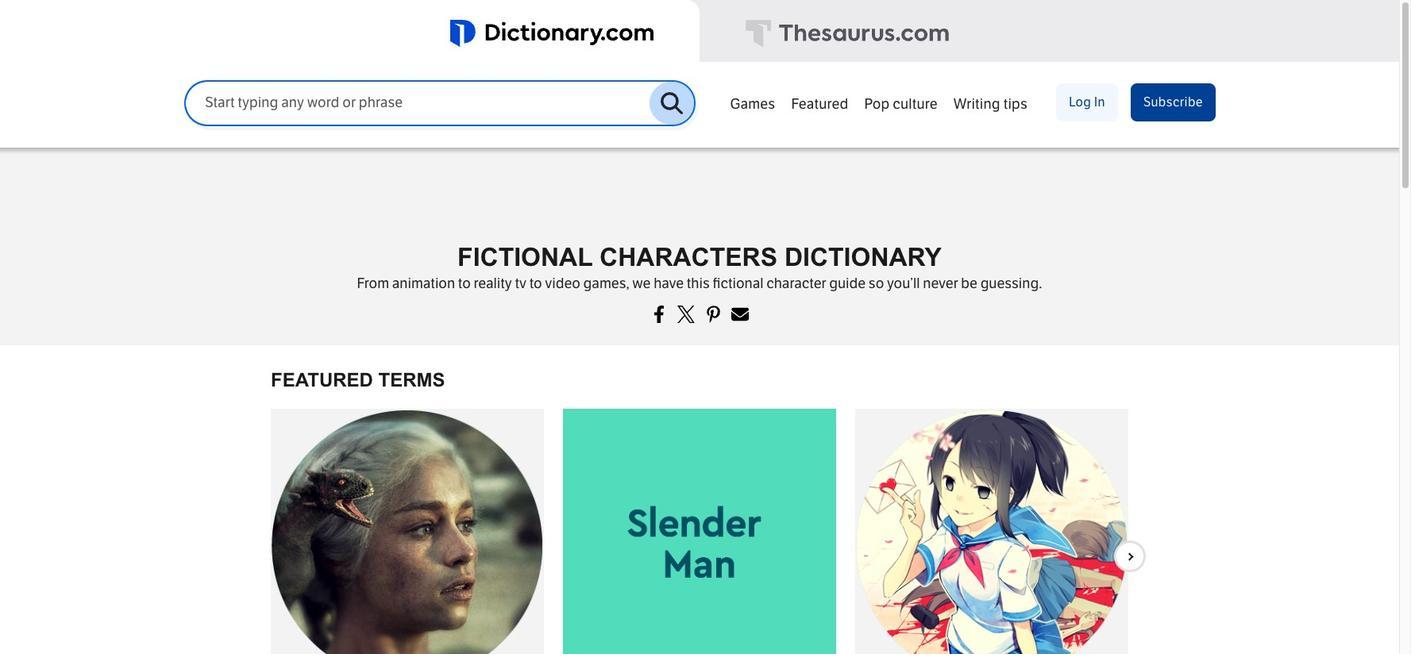 Task type: describe. For each thing, give the bounding box(es) containing it.
video
[[545, 275, 581, 292]]

switch site tab list
[[0, 0, 1400, 64]]

advertisement element
[[411, 160, 989, 232]]

log in
[[1069, 94, 1106, 109]]

fictional
[[713, 275, 764, 292]]

yandere image
[[856, 409, 1129, 655]]

fictional characters dictionary from animation to reality tv to video games, we have this fictional character guide so you'll never be guessing.
[[357, 243, 1043, 292]]

featured
[[792, 95, 849, 113]]

have
[[654, 275, 684, 292]]

writing tips
[[954, 95, 1028, 113]]

tv
[[515, 275, 527, 292]]

games
[[730, 95, 776, 113]]

character
[[767, 275, 827, 292]]

from
[[357, 275, 389, 292]]

pop culture
[[865, 95, 938, 113]]

dictionary
[[785, 243, 942, 272]]

subscribe button
[[1131, 83, 1216, 122]]

you'll
[[887, 275, 920, 292]]

we
[[633, 275, 651, 292]]

writing tips link
[[946, 87, 1036, 118]]

featured terms
[[271, 369, 445, 391]]

fictional
[[458, 243, 593, 272]]

writing
[[954, 95, 1001, 113]]



Task type: locate. For each thing, give the bounding box(es) containing it.
games link
[[722, 87, 784, 118]]

log
[[1069, 94, 1092, 109]]

guide
[[830, 275, 866, 292]]

to
[[458, 275, 471, 292], [530, 275, 542, 292]]

1 to from the left
[[458, 275, 471, 292]]

culture
[[893, 95, 938, 113]]

so
[[869, 275, 884, 292]]

pop
[[865, 95, 890, 113]]

games,
[[584, 275, 630, 292]]

never
[[923, 275, 959, 292]]

animation
[[392, 275, 455, 292]]

featured
[[271, 369, 373, 391]]

log in button
[[1057, 83, 1119, 122]]

2 to from the left
[[530, 275, 542, 292]]

in
[[1095, 94, 1106, 109]]

tips
[[1004, 95, 1028, 113]]

guessing.
[[981, 275, 1043, 292]]

subscribe
[[1144, 94, 1204, 109]]

terms
[[379, 369, 445, 391]]

to left the reality
[[458, 275, 471, 292]]

1 horizontal spatial to
[[530, 275, 542, 292]]

0 horizontal spatial to
[[458, 275, 471, 292]]

khaleesi image
[[271, 409, 544, 655]]

pop culture link
[[857, 87, 946, 118]]

this
[[687, 275, 710, 292]]

characters
[[600, 243, 778, 272]]

pages menu element
[[722, 81, 1216, 148]]

reality
[[474, 275, 512, 292]]

be
[[962, 275, 978, 292]]

to right tv in the left top of the page
[[530, 275, 542, 292]]

Start typing any word or phrase text field
[[186, 94, 650, 113]]

rosie the riveter image
[[563, 409, 837, 655]]

featured link
[[784, 87, 857, 118]]



Task type: vqa. For each thing, say whether or not it's contained in the screenshot.
PASSWORD password field
no



